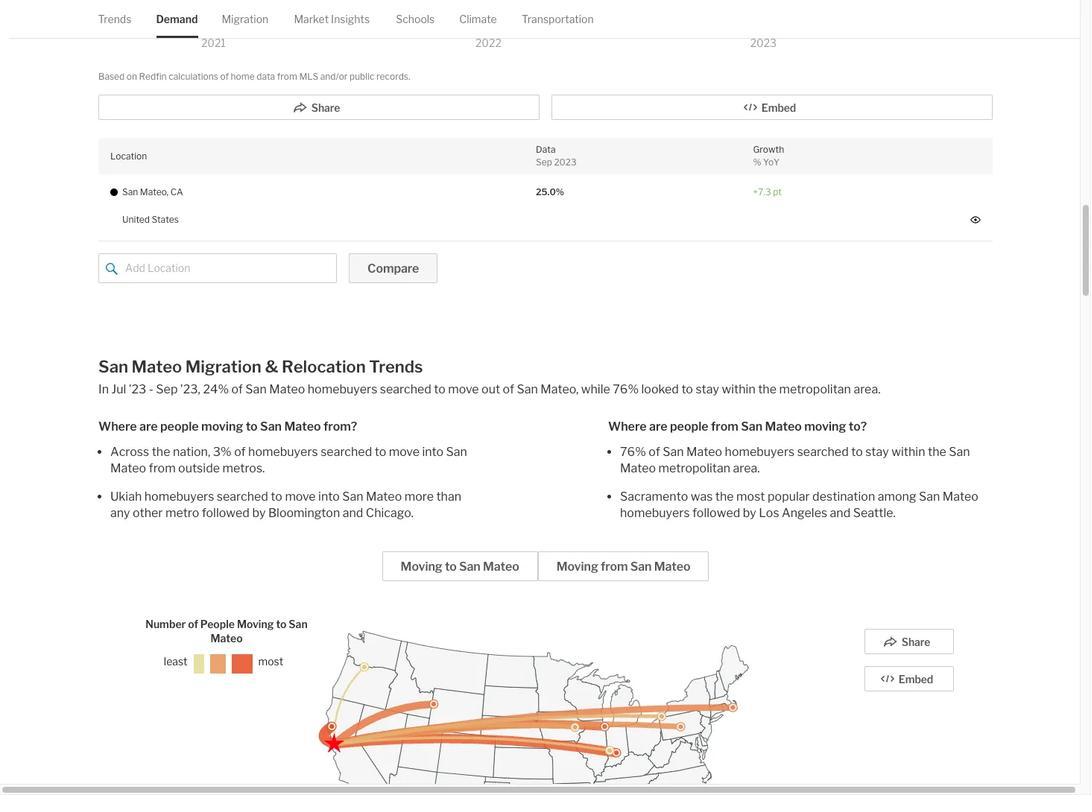 Task type: locate. For each thing, give the bounding box(es) containing it.
on
[[127, 71, 137, 82]]

and left chicago
[[343, 506, 363, 520]]

followed down was
[[693, 506, 740, 520]]

1 horizontal spatial embed
[[899, 673, 934, 686]]

0 horizontal spatial ,
[[198, 382, 201, 396]]

% up the metros.
[[221, 445, 232, 459]]

2 san mateo from the left
[[620, 445, 970, 475]]

0 vertical spatial most
[[737, 490, 765, 504]]

compare
[[368, 261, 419, 276]]

and
[[343, 506, 363, 520], [830, 506, 851, 520]]

within
[[722, 382, 756, 396], [892, 445, 925, 459]]

0 vertical spatial embed
[[762, 102, 796, 114]]

'23 left -
[[129, 382, 146, 396]]

transportation
[[522, 13, 594, 25]]

moving for moving to
[[401, 560, 443, 574]]

0 horizontal spatial share button
[[98, 95, 540, 120]]

by inside more than any other metro followed by
[[252, 506, 266, 520]]

1 vertical spatial 76
[[620, 445, 635, 459]]

. inside sacramento was the most popular destination among san mateo homebuyers followed by los angeles and seattle .
[[893, 506, 896, 520]]

0 vertical spatial sep
[[536, 156, 552, 168]]

1 horizontal spatial followed
[[693, 506, 740, 520]]

. down 'among'
[[893, 506, 896, 520]]

followed
[[202, 506, 250, 520], [693, 506, 740, 520]]

of right 24
[[231, 382, 243, 396]]

trends right relocation
[[369, 357, 423, 376]]

homebuyers
[[308, 382, 378, 396], [248, 445, 318, 459], [725, 445, 795, 459], [144, 490, 214, 504], [620, 506, 690, 520]]

sep right -
[[156, 382, 178, 396]]

-
[[149, 382, 153, 396]]

1 vertical spatial most
[[258, 655, 283, 668]]

trends inside san mateo migration & relocation trends in jul '23 - sep '23 , 24 % of san mateo homebuyers searched to move out of san mateo , while 76 % looked to stay within the metropolitan area.
[[369, 357, 423, 376]]

moving from san mateo
[[557, 560, 691, 574]]

people up nation,
[[160, 420, 199, 434]]

united states
[[122, 214, 179, 225]]

1 horizontal spatial and
[[830, 506, 851, 520]]

2 and from the left
[[830, 506, 851, 520]]

1 horizontal spatial most
[[737, 490, 765, 504]]

embed button
[[552, 95, 993, 120], [865, 666, 954, 692]]

the inside sacramento was the most popular destination among san mateo homebuyers followed by los angeles and seattle .
[[716, 490, 734, 504]]

1 horizontal spatial people
[[670, 420, 709, 434]]

san mateo up more than any other metro followed by
[[110, 445, 467, 475]]

yoy
[[763, 156, 780, 168]]

1 vertical spatial into
[[318, 490, 340, 504]]

ca
[[171, 187, 183, 198]]

2 people from the left
[[670, 420, 709, 434]]

0 horizontal spatial by
[[252, 506, 266, 520]]

2 horizontal spatial move
[[448, 382, 479, 396]]

1 horizontal spatial are
[[649, 420, 668, 434]]

0 horizontal spatial followed
[[202, 506, 250, 520]]

people
[[200, 618, 235, 630]]

from
[[277, 71, 297, 82], [711, 420, 739, 434], [149, 461, 176, 475], [601, 560, 628, 574]]

1 horizontal spatial share
[[902, 636, 931, 648]]

searched inside san mateo migration & relocation trends in jul '23 - sep '23 , 24 % of san mateo homebuyers searched to move out of san mateo , while 76 % looked to stay within the metropolitan area.
[[380, 382, 432, 396]]

to right people
[[276, 618, 287, 630]]

1 horizontal spatial metropolitan
[[779, 382, 851, 396]]

compare button
[[349, 253, 438, 283]]

than
[[436, 490, 461, 504]]

nation,
[[173, 445, 210, 459]]

trends up based
[[98, 13, 132, 25]]

mateo inside number of people moving to san mateo
[[211, 632, 243, 645]]

across the nation, 3 % of homebuyers searched to move into
[[110, 445, 446, 459]]

0 horizontal spatial most
[[258, 655, 283, 668]]

are for across
[[139, 420, 158, 434]]

0 horizontal spatial stay
[[696, 382, 719, 396]]

1 horizontal spatial moving
[[804, 420, 846, 434]]

0 horizontal spatial moving
[[237, 618, 274, 630]]

homebuyers down the where are people from san mateo moving to?
[[725, 445, 795, 459]]

0 horizontal spatial area.
[[733, 461, 760, 475]]

1 horizontal spatial moving
[[401, 560, 443, 574]]

1 horizontal spatial trends
[[369, 357, 423, 376]]

homebuyers down relocation
[[308, 382, 378, 396]]

2 vertical spatial move
[[285, 490, 316, 504]]

1 vertical spatial metropolitan
[[659, 461, 731, 475]]

by down the ukiah homebuyers searched to move into san mateo at bottom
[[252, 506, 266, 520]]

2 . from the left
[[893, 506, 896, 520]]

76 right 'while'
[[613, 382, 628, 396]]

area. up to?
[[854, 382, 881, 396]]

move up more
[[389, 445, 420, 459]]

1 vertical spatial share
[[902, 636, 931, 648]]

metropolitan up was
[[659, 461, 731, 475]]

25.0%
[[536, 187, 564, 198]]

0 horizontal spatial and
[[343, 506, 363, 520]]

sacramento was the most popular destination among san mateo homebuyers followed by los angeles and seattle .
[[620, 490, 979, 520]]

0 vertical spatial area.
[[854, 382, 881, 396]]

0 horizontal spatial sep
[[156, 382, 178, 396]]

into up bloomington and chicago .
[[318, 490, 340, 504]]

moving to san mateo
[[401, 560, 519, 574]]

0 vertical spatial share
[[311, 102, 340, 114]]

1 and from the left
[[343, 506, 363, 520]]

'23
[[129, 382, 146, 396], [180, 382, 198, 396]]

0 vertical spatial into
[[422, 445, 444, 459]]

out
[[482, 382, 500, 396]]

market insights
[[294, 13, 370, 25]]

1 horizontal spatial within
[[892, 445, 925, 459]]

0 vertical spatial migration
[[222, 13, 269, 25]]

1 vertical spatial area.
[[733, 461, 760, 475]]

, left 'while'
[[576, 382, 579, 396]]

0 horizontal spatial into
[[318, 490, 340, 504]]

to up chicago
[[375, 445, 386, 459]]

. down more
[[411, 506, 414, 520]]

1 horizontal spatial into
[[422, 445, 444, 459]]

migration up 24
[[185, 357, 262, 376]]

0 vertical spatial embed button
[[552, 95, 993, 120]]

embed
[[762, 102, 796, 114], [899, 673, 934, 686]]

1 vertical spatial embed
[[899, 673, 934, 686]]

insights
[[331, 13, 370, 25]]

most down number of people moving to san mateo on the bottom left of the page
[[258, 655, 283, 668]]

1 vertical spatial embed button
[[865, 666, 954, 692]]

san inside sacramento was the most popular destination among san mateo homebuyers followed by los angeles and seattle .
[[919, 490, 940, 504]]

area.
[[854, 382, 881, 396], [733, 461, 760, 475]]

of
[[220, 71, 229, 82], [231, 382, 243, 396], [503, 382, 514, 396], [234, 445, 246, 459], [649, 445, 660, 459], [188, 618, 198, 630]]

2 where from the left
[[608, 420, 647, 434]]

of inside number of people moving to san mateo
[[188, 618, 198, 630]]

0 horizontal spatial san mateo
[[110, 445, 467, 475]]

moving up 3 on the left
[[201, 420, 243, 434]]

moving for moving from
[[557, 560, 598, 574]]

moving left to?
[[804, 420, 846, 434]]

metropolitan up to?
[[779, 382, 851, 396]]

wrapper image
[[106, 263, 118, 275]]

2 by from the left
[[743, 506, 756, 520]]

outside
[[178, 461, 220, 475]]

0 horizontal spatial where
[[98, 420, 137, 434]]

1 , from the left
[[198, 382, 201, 396]]

are up across
[[139, 420, 158, 434]]

.
[[411, 506, 414, 520], [893, 506, 896, 520]]

0 vertical spatial 76
[[613, 382, 628, 396]]

1 horizontal spatial ,
[[576, 382, 579, 396]]

most up the los
[[737, 490, 765, 504]]

are down the looked
[[649, 420, 668, 434]]

% up where are people moving to san mateo from?
[[218, 382, 229, 396]]

where for across the nation,
[[98, 420, 137, 434]]

to down to?
[[851, 445, 863, 459]]

share
[[311, 102, 340, 114], [902, 636, 931, 648]]

% inside growth % yoy
[[753, 156, 761, 168]]

where for 76
[[608, 420, 647, 434]]

1 horizontal spatial area.
[[854, 382, 881, 396]]

0 vertical spatial metropolitan
[[779, 382, 851, 396]]

&
[[265, 357, 278, 376]]

seattle
[[853, 506, 893, 520]]

into
[[422, 445, 444, 459], [318, 490, 340, 504]]

mateo
[[132, 357, 182, 376], [269, 382, 305, 396], [541, 382, 576, 396], [284, 420, 321, 434], [765, 420, 802, 434], [687, 445, 722, 459], [110, 461, 146, 475], [620, 461, 656, 475], [366, 490, 402, 504], [943, 490, 979, 504], [483, 560, 519, 574], [654, 560, 691, 574], [211, 632, 243, 645]]

people up metropolitan area.
[[670, 420, 709, 434]]

the
[[758, 382, 777, 396], [152, 445, 170, 459], [928, 445, 947, 459], [716, 490, 734, 504]]

%
[[753, 156, 761, 168], [218, 382, 229, 396], [628, 382, 639, 396], [221, 445, 232, 459], [635, 445, 646, 459]]

san mateo up popular
[[620, 445, 970, 475]]

1 vertical spatial share button
[[865, 629, 954, 654]]

76 up sacramento
[[620, 445, 635, 459]]

within up 'among'
[[892, 445, 925, 459]]

1 horizontal spatial move
[[389, 445, 420, 459]]

metro
[[165, 506, 199, 520]]

stay
[[696, 382, 719, 396], [866, 445, 889, 459]]

san mateo
[[110, 445, 467, 475], [620, 445, 970, 475]]

chicago
[[366, 506, 411, 520]]

are
[[139, 420, 158, 434], [649, 420, 668, 434]]

where down 'while'
[[608, 420, 647, 434]]

stay down to?
[[866, 445, 889, 459]]

san
[[122, 187, 138, 198], [98, 357, 128, 376], [246, 382, 267, 396], [517, 382, 538, 396], [260, 420, 282, 434], [741, 420, 763, 434], [446, 445, 467, 459], [663, 445, 684, 459], [949, 445, 970, 459], [342, 490, 364, 504], [919, 490, 940, 504], [459, 560, 481, 574], [630, 560, 652, 574], [289, 618, 308, 630]]

more
[[405, 490, 434, 504]]

1 vertical spatial migration
[[185, 357, 262, 376]]

based on redfin calculations of home data from mls and/or public records.
[[98, 71, 410, 82]]

to left out
[[434, 382, 446, 396]]

0 horizontal spatial people
[[160, 420, 199, 434]]

1 horizontal spatial stay
[[866, 445, 889, 459]]

1 horizontal spatial san mateo
[[620, 445, 970, 475]]

followed down the ukiah homebuyers searched to move into san mateo at bottom
[[202, 506, 250, 520]]

sep down data
[[536, 156, 552, 168]]

the inside san mateo migration & relocation trends in jul '23 - sep '23 , 24 % of san mateo homebuyers searched to move out of san mateo , while 76 % looked to stay within the metropolitan area.
[[758, 382, 777, 396]]

homebuyers down sacramento
[[620, 506, 690, 520]]

share button
[[98, 95, 540, 120], [865, 629, 954, 654]]

2 '23 from the left
[[180, 382, 198, 396]]

2 , from the left
[[576, 382, 579, 396]]

1 vertical spatial sep
[[156, 382, 178, 396]]

sep
[[536, 156, 552, 168], [156, 382, 178, 396]]

any
[[110, 506, 130, 520]]

0 vertical spatial stay
[[696, 382, 719, 396]]

to
[[434, 382, 446, 396], [682, 382, 693, 396], [246, 420, 258, 434], [375, 445, 386, 459], [851, 445, 863, 459], [271, 490, 282, 504], [445, 560, 457, 574], [276, 618, 287, 630]]

1 by from the left
[[252, 506, 266, 520]]

1 vertical spatial stay
[[866, 445, 889, 459]]

where
[[98, 420, 137, 434], [608, 420, 647, 434]]

2 moving from the left
[[804, 420, 846, 434]]

homebuyers inside sacramento was the most popular destination among san mateo homebuyers followed by los angeles and seattle .
[[620, 506, 690, 520]]

'23 left 24
[[180, 382, 198, 396]]

los
[[759, 506, 779, 520]]

1 horizontal spatial share button
[[865, 629, 954, 654]]

Add Location search field
[[98, 253, 337, 283]]

1 people from the left
[[160, 420, 199, 434]]

0 vertical spatial within
[[722, 382, 756, 396]]

into up more
[[422, 445, 444, 459]]

0 horizontal spatial .
[[411, 506, 414, 520]]

within up the where are people from san mateo moving to?
[[722, 382, 756, 396]]

1 followed from the left
[[202, 506, 250, 520]]

0 horizontal spatial are
[[139, 420, 158, 434]]

1 vertical spatial trends
[[369, 357, 423, 376]]

where are people moving to san mateo from?
[[98, 420, 357, 434]]

redfin
[[139, 71, 167, 82]]

of left home
[[220, 71, 229, 82]]

76 % of san mateo homebuyers searched to stay within the
[[620, 445, 949, 459]]

1 are from the left
[[139, 420, 158, 434]]

76 inside san mateo migration & relocation trends in jul '23 - sep '23 , 24 % of san mateo homebuyers searched to move out of san mateo , while 76 % looked to stay within the metropolitan area.
[[613, 382, 628, 396]]

2 are from the left
[[649, 420, 668, 434]]

homebuyers up metro
[[144, 490, 214, 504]]

24
[[203, 382, 218, 396]]

1 horizontal spatial by
[[743, 506, 756, 520]]

0 vertical spatial share button
[[98, 95, 540, 120]]

76
[[613, 382, 628, 396], [620, 445, 635, 459]]

1 moving from the left
[[201, 420, 243, 434]]

% left yoy
[[753, 156, 761, 168]]

mateo inside sacramento was the most popular destination among san mateo homebuyers followed by los angeles and seattle .
[[943, 490, 979, 504]]

from?
[[324, 420, 357, 434]]

1 horizontal spatial '23
[[180, 382, 198, 396]]

area. inside san mateo migration & relocation trends in jul '23 - sep '23 , 24 % of san mateo homebuyers searched to move out of san mateo , while 76 % looked to stay within the metropolitan area.
[[854, 382, 881, 396]]

and/or
[[320, 71, 348, 82]]

, left 24
[[198, 382, 201, 396]]

0 horizontal spatial share
[[311, 102, 340, 114]]

0 horizontal spatial within
[[722, 382, 756, 396]]

move left out
[[448, 382, 479, 396]]

0 horizontal spatial metropolitan
[[659, 461, 731, 475]]

migration up home
[[222, 13, 269, 25]]

schools
[[396, 13, 435, 25]]

2 horizontal spatial moving
[[557, 560, 598, 574]]

sep inside san mateo migration & relocation trends in jul '23 - sep '23 , 24 % of san mateo homebuyers searched to move out of san mateo , while 76 % looked to stay within the metropolitan area.
[[156, 382, 178, 396]]

2 followed from the left
[[693, 506, 740, 520]]

by left the los
[[743, 506, 756, 520]]

area. down 76 % of san mateo homebuyers searched to stay within the
[[733, 461, 760, 475]]

share button for embed button to the bottom
[[865, 629, 954, 654]]

and down destination
[[830, 506, 851, 520]]

moving
[[201, 420, 243, 434], [804, 420, 846, 434]]

of up the metros.
[[234, 445, 246, 459]]

most inside sacramento was the most popular destination among san mateo homebuyers followed by los angeles and seattle .
[[737, 490, 765, 504]]

where up across
[[98, 420, 137, 434]]

to up bloomington
[[271, 490, 282, 504]]

0 horizontal spatial trends
[[98, 13, 132, 25]]

moving inside number of people moving to san mateo
[[237, 618, 274, 630]]

0 horizontal spatial move
[[285, 490, 316, 504]]

0 vertical spatial move
[[448, 382, 479, 396]]

climate
[[460, 13, 497, 25]]

by inside sacramento was the most popular destination among san mateo homebuyers followed by los angeles and seattle .
[[743, 506, 756, 520]]

move up bloomington
[[285, 490, 316, 504]]

0 horizontal spatial '23
[[129, 382, 146, 396]]

1 horizontal spatial where
[[608, 420, 647, 434]]

1 where from the left
[[98, 420, 137, 434]]

of left people
[[188, 618, 198, 630]]

0 horizontal spatial moving
[[201, 420, 243, 434]]

other
[[133, 506, 163, 520]]

people
[[160, 420, 199, 434], [670, 420, 709, 434]]

stay right the looked
[[696, 382, 719, 396]]

united
[[122, 214, 150, 225]]

1 horizontal spatial sep
[[536, 156, 552, 168]]

1 horizontal spatial .
[[893, 506, 896, 520]]



Task type: vqa. For each thing, say whether or not it's contained in the screenshot.
5
no



Task type: describe. For each thing, give the bounding box(es) containing it.
of up sacramento
[[649, 445, 660, 459]]

mateo,
[[140, 187, 169, 198]]

followed inside sacramento was the most popular destination among san mateo homebuyers followed by los angeles and seattle .
[[693, 506, 740, 520]]

least
[[164, 655, 188, 668]]

more than any other metro followed by
[[110, 490, 461, 520]]

within inside san mateo migration & relocation trends in jul '23 - sep '23 , 24 % of san mateo homebuyers searched to move out of san mateo , while 76 % looked to stay within the metropolitan area.
[[722, 382, 756, 396]]

to down than
[[445, 560, 457, 574]]

market insights link
[[294, 0, 370, 38]]

where are people from san mateo moving to?
[[608, 420, 867, 434]]

public
[[350, 71, 375, 82]]

angeles
[[782, 506, 828, 520]]

homebuyers up the metros.
[[248, 445, 318, 459]]

2023
[[554, 156, 577, 168]]

climate link
[[460, 0, 497, 38]]

location
[[110, 150, 147, 161]]

looked
[[641, 382, 679, 396]]

market
[[294, 13, 329, 25]]

% up sacramento
[[635, 445, 646, 459]]

sep inside data sep 2023
[[536, 156, 552, 168]]

bloomington and chicago .
[[268, 506, 414, 520]]

demand
[[157, 13, 198, 25]]

0 vertical spatial trends
[[98, 13, 132, 25]]

demand link
[[157, 0, 198, 38]]

states
[[152, 214, 179, 225]]

1 '23 from the left
[[129, 382, 146, 396]]

% left the looked
[[628, 382, 639, 396]]

metros.
[[222, 461, 265, 475]]

0 horizontal spatial embed
[[762, 102, 796, 114]]

san mateo migration & relocation trends in jul '23 - sep '23 , 24 % of san mateo homebuyers searched to move out of san mateo , while 76 % looked to stay within the metropolitan area.
[[98, 357, 881, 396]]

share button for the top embed button
[[98, 95, 540, 120]]

relocation
[[282, 357, 366, 376]]

data
[[257, 71, 275, 82]]

data sep 2023
[[536, 144, 577, 168]]

to inside number of people moving to san mateo
[[276, 618, 287, 630]]

ukiah homebuyers searched to move into san mateo
[[110, 490, 402, 504]]

1 san mateo from the left
[[110, 445, 467, 475]]

across
[[110, 445, 149, 459]]

home
[[231, 71, 255, 82]]

3
[[213, 445, 221, 459]]

while
[[581, 382, 610, 396]]

pt
[[773, 187, 782, 198]]

number
[[146, 618, 186, 630]]

to right the looked
[[682, 382, 693, 396]]

transportation link
[[522, 0, 594, 38]]

schools link
[[396, 0, 435, 38]]

homebuyers inside san mateo migration & relocation trends in jul '23 - sep '23 , 24 % of san mateo homebuyers searched to move out of san mateo , while 76 % looked to stay within the metropolitan area.
[[308, 382, 378, 396]]

popular
[[768, 490, 810, 504]]

was
[[691, 490, 713, 504]]

growth % yoy
[[753, 144, 784, 168]]

sacramento
[[620, 490, 688, 504]]

migration inside san mateo migration & relocation trends in jul '23 - sep '23 , 24 % of san mateo homebuyers searched to move out of san mateo , while 76 % looked to stay within the metropolitan area.
[[185, 357, 262, 376]]

to?
[[849, 420, 867, 434]]

to up across the nation, 3 % of homebuyers searched to move into
[[246, 420, 258, 434]]

based
[[98, 71, 125, 82]]

from outside metros.
[[146, 461, 265, 475]]

san mateo, ca
[[122, 187, 183, 198]]

in
[[98, 382, 109, 396]]

are for metropolitan area.
[[649, 420, 668, 434]]

among
[[878, 490, 917, 504]]

bloomington
[[268, 506, 340, 520]]

san inside number of people moving to san mateo
[[289, 618, 308, 630]]

people for from
[[670, 420, 709, 434]]

+7.3
[[753, 187, 771, 198]]

mls
[[299, 71, 318, 82]]

number of people moving to san mateo
[[146, 618, 308, 645]]

stay inside san mateo migration & relocation trends in jul '23 - sep '23 , 24 % of san mateo homebuyers searched to move out of san mateo , while 76 % looked to stay within the metropolitan area.
[[696, 382, 719, 396]]

1 vertical spatial move
[[389, 445, 420, 459]]

people for moving
[[160, 420, 199, 434]]

data
[[536, 144, 556, 155]]

metropolitan inside san mateo migration & relocation trends in jul '23 - sep '23 , 24 % of san mateo homebuyers searched to move out of san mateo , while 76 % looked to stay within the metropolitan area.
[[779, 382, 851, 396]]

growth
[[753, 144, 784, 155]]

jul
[[111, 382, 126, 396]]

destination
[[813, 490, 875, 504]]

move inside san mateo migration & relocation trends in jul '23 - sep '23 , 24 % of san mateo homebuyers searched to move out of san mateo , while 76 % looked to stay within the metropolitan area.
[[448, 382, 479, 396]]

calculations
[[169, 71, 218, 82]]

+7.3 pt
[[753, 187, 782, 198]]

ukiah
[[110, 490, 142, 504]]

1 vertical spatial within
[[892, 445, 925, 459]]

followed inside more than any other metro followed by
[[202, 506, 250, 520]]

1 . from the left
[[411, 506, 414, 520]]

and inside sacramento was the most popular destination among san mateo homebuyers followed by los angeles and seattle .
[[830, 506, 851, 520]]

records.
[[377, 71, 410, 82]]

trends link
[[98, 0, 132, 38]]

metropolitan area.
[[656, 461, 760, 475]]

migration link
[[222, 0, 269, 38]]

of right out
[[503, 382, 514, 396]]



